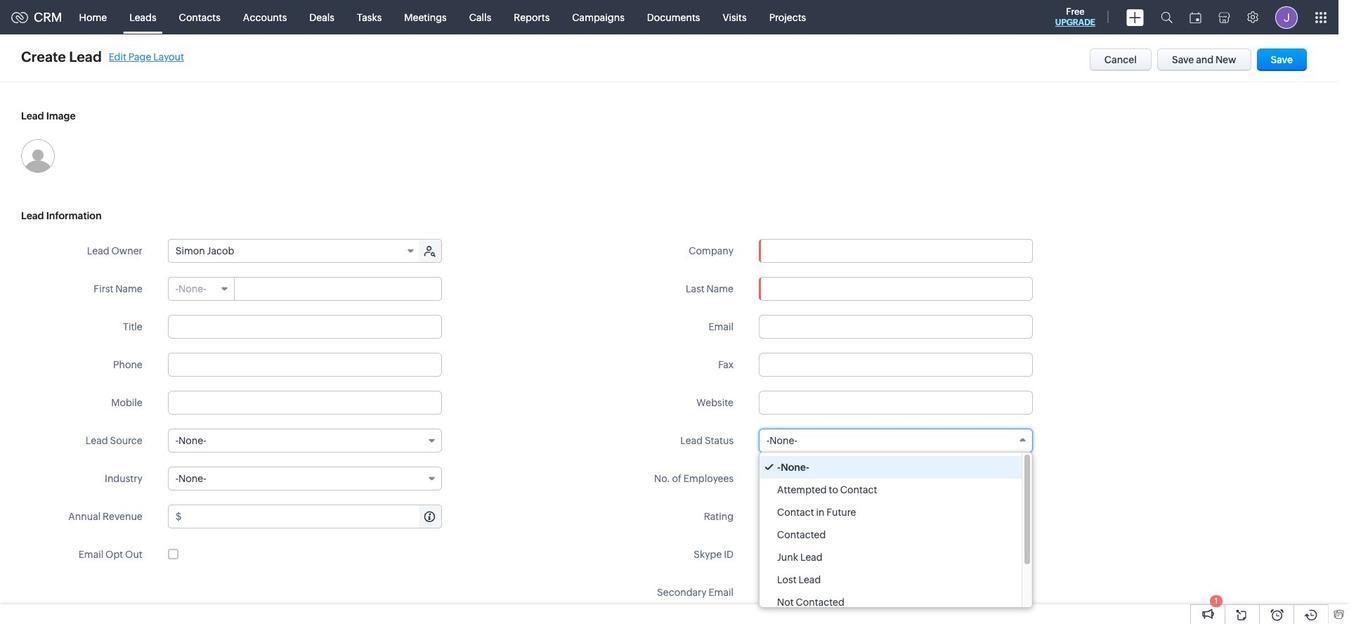 Task type: locate. For each thing, give the bounding box(es) containing it.
create menu image
[[1127, 9, 1144, 26]]

list box
[[760, 453, 1033, 614]]

4 option from the top
[[760, 524, 1022, 546]]

3 option from the top
[[760, 501, 1022, 524]]

None text field
[[235, 278, 441, 300], [168, 353, 442, 377], [759, 353, 1033, 377], [759, 467, 1033, 491], [184, 505, 441, 528], [759, 543, 1033, 567], [759, 581, 1033, 605], [235, 278, 441, 300], [168, 353, 442, 377], [759, 353, 1033, 377], [759, 467, 1033, 491], [184, 505, 441, 528], [759, 543, 1033, 567], [759, 581, 1033, 605]]

None text field
[[760, 240, 1033, 262], [759, 277, 1033, 301], [168, 315, 442, 339], [759, 315, 1033, 339], [168, 391, 442, 415], [759, 391, 1033, 415], [760, 240, 1033, 262], [759, 277, 1033, 301], [168, 315, 442, 339], [759, 315, 1033, 339], [168, 391, 442, 415], [759, 391, 1033, 415]]

option
[[760, 456, 1022, 479], [760, 479, 1022, 501], [760, 501, 1022, 524], [760, 524, 1022, 546], [760, 546, 1022, 569], [760, 569, 1022, 591], [760, 591, 1022, 614]]

None field
[[169, 240, 420, 262], [760, 240, 1033, 262], [169, 278, 235, 300], [168, 429, 442, 453], [759, 429, 1033, 453], [168, 467, 442, 491], [169, 240, 420, 262], [760, 240, 1033, 262], [169, 278, 235, 300], [168, 429, 442, 453], [759, 429, 1033, 453], [168, 467, 442, 491]]

search element
[[1153, 0, 1182, 34]]

1 option from the top
[[760, 456, 1022, 479]]

logo image
[[11, 12, 28, 23]]

calendar image
[[1190, 12, 1202, 23]]



Task type: describe. For each thing, give the bounding box(es) containing it.
search image
[[1161, 11, 1173, 23]]

6 option from the top
[[760, 569, 1022, 591]]

profile image
[[1276, 6, 1298, 28]]

image image
[[21, 139, 55, 173]]

7 option from the top
[[760, 591, 1022, 614]]

profile element
[[1267, 0, 1307, 34]]

5 option from the top
[[760, 546, 1022, 569]]

create menu element
[[1118, 0, 1153, 34]]

2 option from the top
[[760, 479, 1022, 501]]



